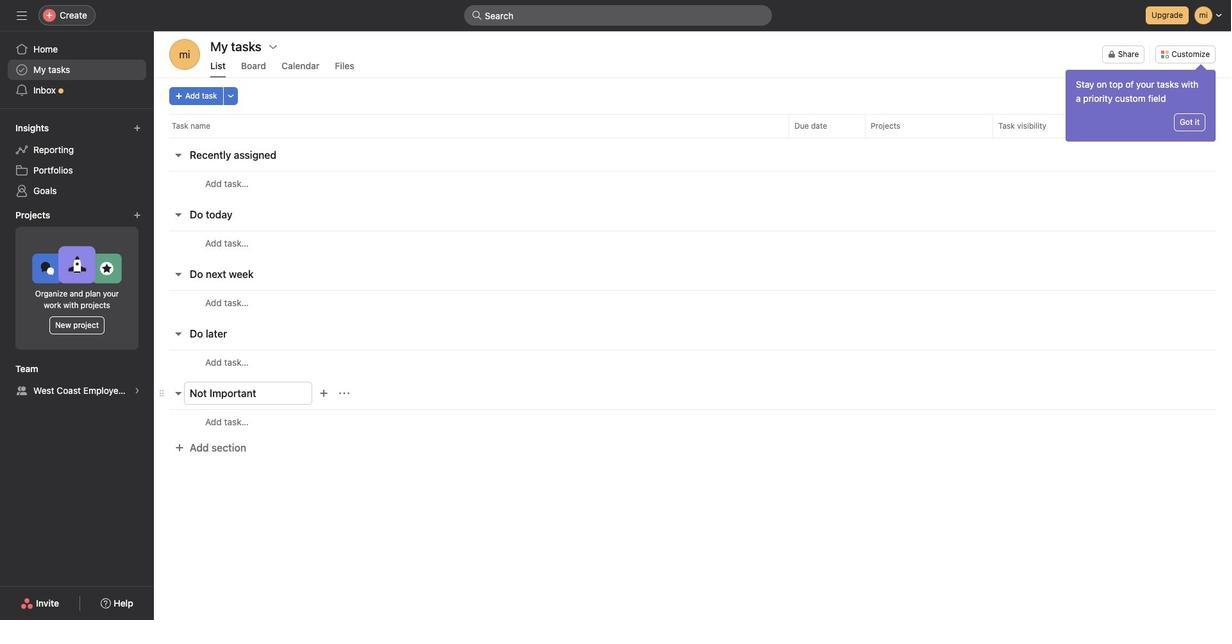 Task type: locate. For each thing, give the bounding box(es) containing it.
None field
[[464, 5, 772, 26]]

row
[[154, 114, 1231, 138], [169, 137, 1216, 139], [154, 171, 1231, 196], [154, 231, 1231, 255], [154, 290, 1231, 315], [154, 350, 1231, 374], [154, 410, 1231, 434]]

more section actions image
[[339, 389, 349, 399]]

teams element
[[0, 358, 154, 404]]

collapse task list for this group image
[[173, 150, 183, 160], [173, 269, 183, 280], [173, 329, 183, 339], [173, 389, 183, 399]]

tooltip
[[1066, 66, 1216, 142]]

prominent image
[[472, 10, 482, 21]]

2 collapse task list for this group image from the top
[[173, 269, 183, 280]]

add a task to this group image
[[319, 389, 329, 399]]

new project or portfolio image
[[133, 212, 141, 219]]

New section text field
[[184, 382, 312, 405]]

1 collapse task list for this group image from the top
[[173, 150, 183, 160]]

show options image
[[268, 42, 278, 52]]

global element
[[0, 31, 154, 108]]

collapse task list for this group image
[[173, 210, 183, 220]]



Task type: vqa. For each thing, say whether or not it's contained in the screenshot.
the More section actions 'icon'
yes



Task type: describe. For each thing, give the bounding box(es) containing it.
3 collapse task list for this group image from the top
[[173, 329, 183, 339]]

new insights image
[[133, 124, 141, 132]]

projects element
[[0, 204, 154, 358]]

see details, west coast employees 2 image
[[133, 387, 141, 395]]

view profile settings image
[[169, 39, 200, 70]]

hide sidebar image
[[17, 10, 27, 21]]

4 collapse task list for this group image from the top
[[173, 389, 183, 399]]

insights element
[[0, 117, 154, 204]]

more actions image
[[227, 92, 234, 100]]

Search tasks, projects, and more text field
[[464, 5, 772, 26]]



